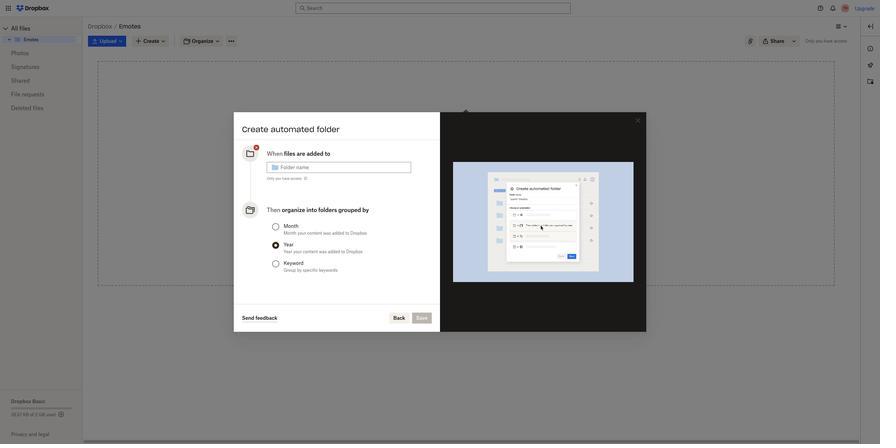 Task type: locate. For each thing, give the bounding box(es) containing it.
only inside 'create automated folder' dialog
[[267, 177, 274, 181]]

1 vertical spatial this
[[490, 228, 498, 233]]

year right "year" "option" on the left bottom of page
[[284, 242, 294, 248]]

desktop
[[490, 189, 508, 195]]

content inside month month your content was added to dropbox
[[307, 231, 322, 236]]

month right month radio
[[284, 223, 298, 229]]

1 month from the top
[[284, 223, 298, 229]]

month
[[284, 223, 298, 229], [284, 231, 296, 236]]

by right the grouped
[[362, 207, 369, 214]]

0 horizontal spatial by
[[297, 268, 302, 273]]

0 vertical spatial access
[[834, 39, 847, 44]]

emotes down all files
[[24, 37, 39, 42]]

1 vertical spatial and
[[29, 432, 37, 438]]

0 vertical spatial this
[[442, 189, 451, 195]]

send feedback
[[242, 315, 277, 321]]

upgrade
[[855, 5, 875, 11]]

added inside month month your content was added to dropbox
[[332, 231, 344, 236]]

from right import at the top
[[441, 208, 452, 214]]

0 vertical spatial and
[[439, 247, 448, 253]]

was inside the year year your content was added to dropbox
[[319, 250, 327, 255]]

added up the keywords on the bottom of the page
[[328, 250, 340, 255]]

by
[[362, 207, 369, 214], [297, 268, 302, 273]]

emotes right /
[[119, 23, 141, 30]]

content inside the year year your content was added to dropbox
[[303, 250, 318, 255]]

0 horizontal spatial have
[[282, 177, 290, 181]]

photos
[[11, 50, 29, 57]]

deleted files link
[[11, 101, 72, 115]]

0 horizontal spatial only
[[267, 177, 274, 181]]

manage
[[449, 247, 468, 253]]

are
[[297, 151, 305, 157]]

folders
[[318, 207, 337, 214]]

access inside more ways to add content "element"
[[470, 247, 485, 253]]

create automated folder dialog
[[234, 112, 646, 332]]

kb
[[23, 413, 29, 418]]

content right add
[[478, 172, 497, 177]]

1 year from the top
[[284, 242, 294, 248]]

files are added to
[[284, 151, 330, 157]]

folder
[[317, 125, 340, 134], [452, 189, 465, 195], [500, 228, 513, 233], [502, 247, 515, 253]]

was up keyword group by specific keywords
[[319, 250, 327, 255]]

your for month
[[297, 231, 306, 236]]

1 vertical spatial have
[[282, 177, 290, 181]]

1 horizontal spatial emotes
[[119, 23, 141, 30]]

your
[[479, 189, 489, 195], [297, 231, 306, 236], [293, 250, 302, 255]]

this down request files to be added to this folder on the bottom of the page
[[492, 247, 501, 253]]

file requests link
[[11, 88, 72, 101]]

2 month from the top
[[284, 231, 296, 236]]

automated
[[271, 125, 314, 134]]

to
[[472, 129, 477, 135], [325, 151, 330, 157], [462, 172, 467, 177], [456, 228, 460, 233], [484, 228, 489, 233], [345, 231, 349, 236], [486, 247, 491, 253], [341, 250, 345, 255]]

2 vertical spatial access
[[470, 247, 485, 253]]

folder permissions image
[[303, 176, 308, 182]]

emotes inside all files tree
[[24, 37, 39, 42]]

only you have access inside 'create automated folder' dialog
[[267, 177, 302, 181]]

was inside month month your content was added to dropbox
[[323, 231, 331, 236]]

Keyword radio
[[272, 261, 279, 268]]

2 year from the top
[[284, 250, 292, 255]]

keyword group by specific keywords
[[284, 261, 338, 273]]

files for drop
[[449, 129, 459, 135]]

1 horizontal spatial only
[[805, 39, 814, 44]]

1 vertical spatial from
[[441, 208, 452, 214]]

content up the year year your content was added to dropbox
[[307, 231, 322, 236]]

share inside more ways to add content "element"
[[424, 247, 438, 253]]

to inside the year year your content was added to dropbox
[[341, 250, 345, 255]]

files left be
[[445, 228, 455, 233]]

1 vertical spatial by
[[297, 268, 302, 273]]

file requests
[[11, 91, 44, 98]]

access
[[834, 39, 847, 44], [291, 177, 302, 181], [470, 247, 485, 253]]

files for deleted
[[33, 105, 44, 112]]

was
[[323, 231, 331, 236], [319, 250, 327, 255]]

1 horizontal spatial have
[[824, 39, 833, 44]]

dropbox basic
[[11, 399, 45, 405]]

more ways to add content
[[436, 172, 497, 177]]

content up keyword group by specific keywords
[[303, 250, 318, 255]]

was up the year year your content was added to dropbox
[[323, 231, 331, 236]]

drop files here to upload, or use the 'upload' button
[[437, 129, 496, 143]]

year year your content was added to dropbox
[[284, 242, 363, 255]]

0 vertical spatial your
[[479, 189, 489, 195]]

0 horizontal spatial from
[[441, 208, 452, 214]]

0 vertical spatial was
[[323, 231, 331, 236]]

share for share
[[770, 38, 784, 44]]

files right "all"
[[20, 25, 30, 32]]

0 horizontal spatial you
[[275, 177, 281, 181]]

by down keyword
[[297, 268, 302, 273]]

0 vertical spatial only you have access
[[805, 39, 847, 44]]

this
[[442, 189, 451, 195], [490, 228, 498, 233], [492, 247, 501, 253]]

0 horizontal spatial share
[[424, 247, 438, 253]]

your left desktop
[[479, 189, 489, 195]]

/
[[114, 23, 117, 29]]

your inside the year year your content was added to dropbox
[[293, 250, 302, 255]]

1 vertical spatial content
[[307, 231, 322, 236]]

deleted files
[[11, 105, 44, 112]]

1 vertical spatial was
[[319, 250, 327, 255]]

all files tree
[[1, 23, 83, 45]]

0 horizontal spatial access
[[291, 177, 302, 181]]

to left add
[[462, 172, 467, 177]]

1 vertical spatial your
[[297, 231, 306, 236]]

files for all
[[20, 25, 30, 32]]

files inside tree
[[20, 25, 30, 32]]

only
[[805, 39, 814, 44], [267, 177, 274, 181]]

access inside 'create automated folder' dialog
[[291, 177, 302, 181]]

1 horizontal spatial and
[[439, 247, 448, 253]]

you
[[815, 39, 822, 44], [275, 177, 281, 181]]

Month radio
[[272, 224, 279, 231]]

files
[[20, 25, 30, 32], [33, 105, 44, 112], [449, 129, 459, 135], [284, 151, 295, 157], [445, 228, 455, 233]]

0 horizontal spatial and
[[29, 432, 37, 438]]

this right be
[[490, 228, 498, 233]]

you inside 'create automated folder' dialog
[[275, 177, 281, 181]]

28.57
[[11, 413, 22, 418]]

organize
[[282, 207, 305, 214]]

open information panel image
[[866, 45, 875, 53]]

dropbox
[[88, 23, 112, 30], [350, 231, 367, 236], [346, 250, 363, 255], [11, 399, 31, 405]]

was for year
[[319, 250, 327, 255]]

to left be
[[456, 228, 460, 233]]

photos link
[[11, 46, 72, 60]]

your inside month month your content was added to dropbox
[[297, 231, 306, 236]]

only you have access
[[805, 39, 847, 44], [267, 177, 302, 181]]

upgrade link
[[855, 5, 875, 11]]

0 vertical spatial year
[[284, 242, 294, 248]]

open details pane image
[[866, 22, 875, 31]]

1 horizontal spatial access
[[470, 247, 485, 253]]

get more space image
[[57, 411, 65, 419]]

and left manage
[[439, 247, 448, 253]]

share
[[770, 38, 784, 44], [424, 247, 438, 253]]

0 vertical spatial by
[[362, 207, 369, 214]]

2
[[35, 413, 37, 418]]

0 vertical spatial emotes
[[119, 23, 141, 30]]

and left legal
[[29, 432, 37, 438]]

to down request files to be added to this folder on the bottom of the page
[[486, 247, 491, 253]]

grouped
[[338, 207, 361, 214]]

used
[[46, 413, 56, 418]]

0 vertical spatial content
[[478, 172, 497, 177]]

your down the organize
[[297, 231, 306, 236]]

gb
[[39, 413, 45, 418]]

emotes
[[119, 23, 141, 30], [24, 37, 39, 42]]

dropbox link
[[88, 22, 112, 31]]

1 vertical spatial share
[[424, 247, 438, 253]]

dropbox inside month month your content was added to dropbox
[[350, 231, 367, 236]]

1 vertical spatial access
[[291, 177, 302, 181]]

2 vertical spatial this
[[492, 247, 501, 253]]

privacy
[[11, 432, 27, 438]]

share inside button
[[770, 38, 784, 44]]

1 horizontal spatial from
[[467, 189, 477, 195]]

content
[[478, 172, 497, 177], [307, 231, 322, 236], [303, 250, 318, 255]]

button
[[480, 137, 495, 143]]

from
[[467, 189, 477, 195], [441, 208, 452, 214]]

files inside more ways to add content "element"
[[445, 228, 455, 233]]

0 horizontal spatial only you have access
[[267, 177, 302, 181]]

your up keyword
[[293, 250, 302, 255]]

month month your content was added to dropbox
[[284, 223, 367, 236]]

requests
[[22, 91, 44, 98]]

1 horizontal spatial share
[[770, 38, 784, 44]]

files inside drop files here to upload, or use the 'upload' button
[[449, 129, 459, 135]]

basic
[[32, 399, 45, 405]]

to right here
[[472, 129, 477, 135]]

1 vertical spatial you
[[275, 177, 281, 181]]

to down the grouped
[[345, 231, 349, 236]]

files down file requests link
[[33, 105, 44, 112]]

1 vertical spatial emotes
[[24, 37, 39, 42]]

and
[[439, 247, 448, 253], [29, 432, 37, 438]]

added
[[307, 151, 323, 157], [469, 228, 483, 233], [332, 231, 344, 236], [328, 250, 340, 255]]

and inside more ways to add content "element"
[[439, 247, 448, 253]]

1 vertical spatial year
[[284, 250, 292, 255]]

0 vertical spatial month
[[284, 223, 298, 229]]

1 horizontal spatial only you have access
[[805, 39, 847, 44]]

0 vertical spatial from
[[467, 189, 477, 195]]

1 vertical spatial only you have access
[[267, 177, 302, 181]]

year
[[284, 242, 294, 248], [284, 250, 292, 255]]

0 vertical spatial only
[[805, 39, 814, 44]]

content for month
[[307, 231, 322, 236]]

1 horizontal spatial you
[[815, 39, 822, 44]]

Year radio
[[272, 242, 279, 249]]

to down month month your content was added to dropbox
[[341, 250, 345, 255]]

this right the access
[[442, 189, 451, 195]]

month down the organize
[[284, 231, 296, 236]]

year up keyword
[[284, 250, 292, 255]]

1 vertical spatial only
[[267, 177, 274, 181]]

0 horizontal spatial emotes
[[24, 37, 39, 42]]

files inside 'create automated folder' dialog
[[284, 151, 295, 157]]

2 horizontal spatial access
[[834, 39, 847, 44]]

0 vertical spatial share
[[770, 38, 784, 44]]

shared
[[11, 77, 30, 84]]

when
[[267, 151, 283, 157]]

from down add
[[467, 189, 477, 195]]

added right be
[[469, 228, 483, 233]]

2 vertical spatial your
[[293, 250, 302, 255]]

files up the
[[449, 129, 459, 135]]

1 vertical spatial month
[[284, 231, 296, 236]]

dropbox inside the year year your content was added to dropbox
[[346, 250, 363, 255]]

or
[[437, 137, 442, 143]]

files left are
[[284, 151, 295, 157]]

added up the year year your content was added to dropbox
[[332, 231, 344, 236]]

content inside "element"
[[478, 172, 497, 177]]

have
[[824, 39, 833, 44], [282, 177, 290, 181]]

shared link
[[11, 74, 72, 88]]

dropbox logo - go to the homepage image
[[14, 3, 51, 14]]

0 vertical spatial you
[[815, 39, 822, 44]]

2 vertical spatial content
[[303, 250, 318, 255]]



Task type: vqa. For each thing, say whether or not it's contained in the screenshot.
the leftmost 'ALL'
no



Task type: describe. For each thing, give the bounding box(es) containing it.
privacy and legal link
[[11, 432, 83, 438]]

back
[[393, 316, 405, 321]]

signatures link
[[11, 60, 72, 74]]

legal
[[38, 432, 49, 438]]

open activity image
[[866, 78, 875, 86]]

the
[[452, 137, 459, 143]]

upload,
[[478, 129, 496, 135]]

access
[[424, 189, 441, 195]]

ways
[[449, 172, 461, 177]]

keywords
[[319, 268, 338, 273]]

all files link
[[11, 23, 83, 34]]

import
[[424, 208, 440, 214]]

'upload'
[[461, 137, 479, 143]]

create automated folder
[[242, 125, 340, 134]]

share button
[[759, 36, 788, 47]]

dropbox / emotes
[[88, 23, 141, 30]]

to inside drop files here to upload, or use the 'upload' button
[[472, 129, 477, 135]]

organize into folders grouped by
[[282, 207, 369, 214]]

file
[[11, 91, 20, 98]]

keyword
[[284, 261, 304, 266]]

files for request
[[445, 228, 455, 233]]

add
[[468, 172, 477, 177]]

of
[[30, 413, 34, 418]]

privacy and legal
[[11, 432, 49, 438]]

send feedback button
[[242, 315, 277, 323]]

have inside 'create automated folder' dialog
[[282, 177, 290, 181]]

added inside the year year your content was added to dropbox
[[328, 250, 340, 255]]

to inside month month your content was added to dropbox
[[345, 231, 349, 236]]

import from google drive
[[424, 208, 483, 214]]

to right be
[[484, 228, 489, 233]]

into
[[306, 207, 317, 214]]

send
[[242, 315, 254, 321]]

feedback
[[255, 315, 277, 321]]

folder inside dialog
[[317, 125, 340, 134]]

drop
[[437, 129, 448, 135]]

share and manage access to this folder
[[424, 247, 515, 253]]

request files to be added to this folder
[[424, 228, 513, 233]]

open pinned items image
[[866, 61, 875, 69]]

0 vertical spatial have
[[824, 39, 833, 44]]

by inside keyword group by specific keywords
[[297, 268, 302, 273]]

content for year
[[303, 250, 318, 255]]

group
[[284, 268, 296, 273]]

and for manage
[[439, 247, 448, 253]]

all
[[11, 25, 18, 32]]

create
[[242, 125, 268, 134]]

Folder name text field
[[281, 164, 407, 172]]

more ways to add content element
[[408, 171, 525, 264]]

emotes link
[[14, 35, 76, 44]]

then
[[267, 207, 280, 214]]

signatures
[[11, 64, 39, 70]]

deleted
[[11, 105, 31, 112]]

1 horizontal spatial by
[[362, 207, 369, 214]]

your for year
[[293, 250, 302, 255]]

added inside more ways to add content "element"
[[469, 228, 483, 233]]

your inside more ways to add content "element"
[[479, 189, 489, 195]]

28.57 kb of 2 gb used
[[11, 413, 56, 418]]

google
[[454, 208, 470, 214]]

specific
[[303, 268, 318, 273]]

request
[[424, 228, 444, 233]]

access this folder from your desktop
[[424, 189, 508, 195]]

and for legal
[[29, 432, 37, 438]]

to up folder name text field on the left top of the page
[[325, 151, 330, 157]]

all files
[[11, 25, 30, 32]]

more
[[436, 172, 448, 177]]

added right are
[[307, 151, 323, 157]]

share for share and manage access to this folder
[[424, 247, 438, 253]]

was for month
[[323, 231, 331, 236]]

here
[[460, 129, 471, 135]]

use
[[443, 137, 451, 143]]

global header element
[[0, 0, 880, 17]]

back button
[[389, 313, 409, 324]]

be
[[462, 228, 467, 233]]

drive
[[471, 208, 483, 214]]



